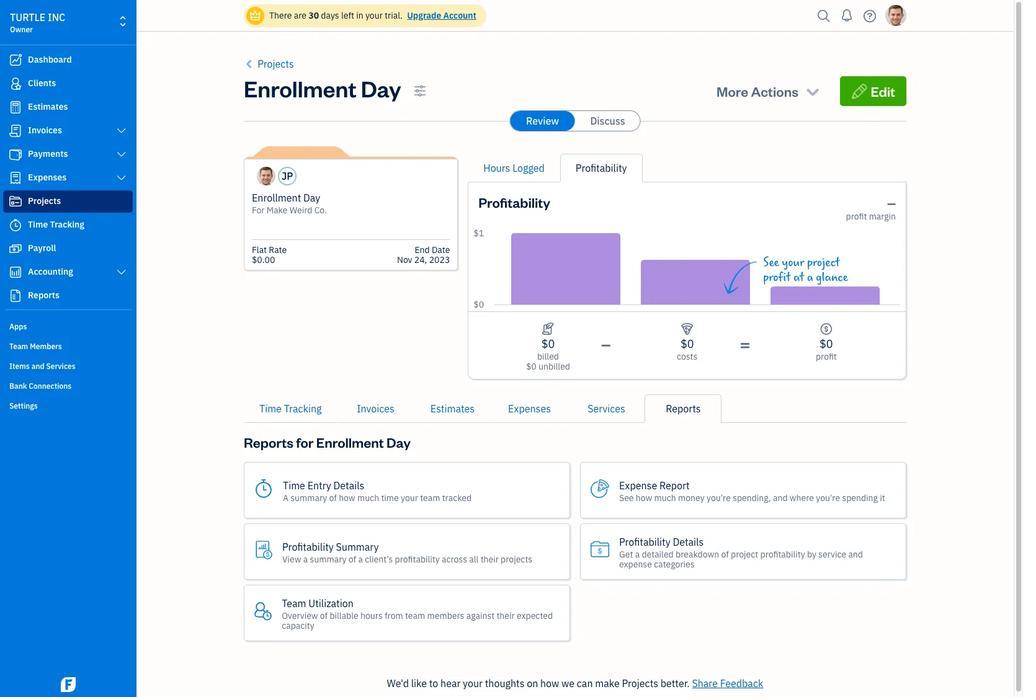 Task type: vqa. For each thing, say whether or not it's contained in the screenshot.
Estimates link to the left
yes



Task type: locate. For each thing, give the bounding box(es) containing it.
team right from
[[405, 610, 425, 621]]

1 vertical spatial enrollment
[[252, 192, 301, 204]]

discuss link
[[576, 111, 640, 131]]

chevron large down image inside accounting link
[[116, 267, 127, 277]]

1 vertical spatial project
[[731, 549, 758, 560]]

profitability up detailed
[[619, 536, 671, 548]]

1 vertical spatial team
[[282, 597, 306, 610]]

0 vertical spatial chevron large down image
[[116, 150, 127, 159]]

bank
[[9, 382, 27, 391]]

profitability up view
[[282, 541, 334, 553]]

project right breakdown
[[731, 549, 758, 560]]

you're
[[707, 492, 731, 504], [816, 492, 840, 504]]

details inside time entry details a summary of how much time your team tracked
[[334, 479, 364, 492]]

0 vertical spatial estimates
[[28, 101, 68, 112]]

2 horizontal spatial how
[[636, 492, 652, 504]]

day up time entry details a summary of how much time your team tracked
[[387, 434, 411, 451]]

30
[[309, 10, 319, 21]]

are
[[294, 10, 306, 21]]

$0 billed $0 unbilled
[[526, 337, 570, 372]]

money image
[[8, 243, 23, 255]]

1 vertical spatial chevron large down image
[[116, 173, 127, 183]]

profit inside the see your project profit at a glance
[[763, 271, 791, 285]]

profitability inside profitability details get a detailed breakdown of project profitability by service and expense categories
[[760, 549, 805, 560]]

much
[[357, 492, 379, 504], [654, 492, 676, 504]]

0 vertical spatial invoices
[[28, 125, 62, 136]]

$0 for $0 costs
[[681, 337, 694, 351]]

profitability inside profitability details get a detailed breakdown of project profitability by service and expense categories
[[619, 536, 671, 548]]

0 vertical spatial team
[[9, 342, 28, 351]]

we'd
[[387, 678, 409, 690]]

payment image
[[8, 148, 23, 161]]

entry
[[308, 479, 331, 492]]

1 vertical spatial summary
[[310, 554, 347, 565]]

0 horizontal spatial expenses link
[[3, 167, 133, 189]]

enrollment inside enrollment day for make weird co.
[[252, 192, 301, 204]]

0 horizontal spatial and
[[31, 362, 44, 371]]

0 vertical spatial time
[[28, 219, 48, 230]]

0 horizontal spatial project
[[731, 549, 758, 560]]

invoices link up payments link
[[3, 120, 133, 142]]

profitability left 'by' at the bottom right of the page
[[760, 549, 805, 560]]

client image
[[8, 78, 23, 90]]

billed
[[537, 351, 559, 362]]

reports link down accounting link
[[3, 285, 133, 307]]

0 vertical spatial details
[[334, 479, 364, 492]]

chart image
[[8, 266, 23, 279]]

team up overview
[[282, 597, 306, 610]]

2 vertical spatial projects
[[622, 678, 658, 690]]

0 vertical spatial invoices link
[[3, 120, 133, 142]]

thoughts
[[485, 678, 525, 690]]

1 vertical spatial estimates
[[431, 403, 475, 415]]

of inside time entry details a summary of how much time your team tracked
[[329, 492, 337, 504]]

you're right 'money'
[[707, 492, 731, 504]]

profitability for profitability details
[[760, 549, 805, 560]]

day left settings for this project image
[[361, 74, 401, 103]]

enrollment right for
[[316, 434, 384, 451]]

2 horizontal spatial reports
[[666, 403, 701, 415]]

profit for —
[[846, 211, 867, 222]]

1 horizontal spatial services
[[588, 403, 625, 415]]

and inside profitability details get a detailed breakdown of project profitability by service and expense categories
[[848, 549, 863, 560]]

spending
[[842, 492, 878, 504]]

0 vertical spatial tracking
[[50, 219, 84, 230]]

2 vertical spatial chevron large down image
[[116, 267, 127, 277]]

tracking inside the main element
[[50, 219, 84, 230]]

reports down costs
[[666, 403, 701, 415]]

1 vertical spatial their
[[497, 610, 515, 621]]

0 horizontal spatial you're
[[707, 492, 731, 504]]

0 horizontal spatial estimates link
[[3, 96, 133, 119]]

1 horizontal spatial estimates link
[[414, 395, 491, 423]]

summary inside profitability summary view a summary of a client's profitability across all their projects
[[310, 554, 347, 565]]

2 vertical spatial and
[[848, 549, 863, 560]]

2 chevron large down image from the top
[[116, 173, 127, 183]]

your inside the see your project profit at a glance
[[782, 256, 804, 270]]

2 vertical spatial reports
[[244, 434, 293, 451]]

profitability left across
[[395, 554, 440, 565]]

tracking up for
[[284, 403, 322, 415]]

1 horizontal spatial see
[[763, 256, 779, 270]]

0 horizontal spatial reports link
[[3, 285, 133, 307]]

we
[[562, 678, 575, 690]]

1 vertical spatial invoices link
[[337, 395, 414, 423]]

summary
[[291, 492, 327, 504], [310, 554, 347, 565]]

actions
[[751, 83, 799, 100]]

reports link down costs
[[645, 395, 722, 423]]

of right breakdown
[[721, 549, 729, 560]]

flat rate $0.00
[[252, 244, 287, 266]]

1 vertical spatial day
[[303, 192, 320, 204]]

time tracking inside the main element
[[28, 219, 84, 230]]

0 horizontal spatial expenses
[[28, 172, 67, 183]]

review link
[[510, 111, 575, 131]]

time tracking
[[28, 219, 84, 230], [259, 403, 322, 415]]

profit for $0
[[816, 351, 837, 362]]

search image
[[814, 7, 834, 25]]

profit inside — profit margin
[[846, 211, 867, 222]]

expenses down payments
[[28, 172, 67, 183]]

reports down accounting
[[28, 290, 60, 301]]

details right entry
[[334, 479, 364, 492]]

2 vertical spatial enrollment
[[316, 434, 384, 451]]

1 horizontal spatial and
[[773, 492, 788, 504]]

money
[[678, 492, 705, 504]]

details
[[334, 479, 364, 492], [673, 536, 704, 548]]

0 vertical spatial see
[[763, 256, 779, 270]]

1 vertical spatial expenses
[[508, 403, 551, 415]]

1 horizontal spatial much
[[654, 492, 676, 504]]

0 horizontal spatial reports
[[28, 290, 60, 301]]

projects right project 'image'
[[28, 195, 61, 207]]

expense
[[619, 479, 657, 492]]

estimates link
[[3, 96, 133, 119], [414, 395, 491, 423]]

tracking down projects link
[[50, 219, 84, 230]]

summary inside time entry details a summary of how much time your team tracked
[[291, 492, 327, 504]]

0 vertical spatial day
[[361, 74, 401, 103]]

much down report at the bottom right of page
[[654, 492, 676, 504]]

1 much from the left
[[357, 492, 379, 504]]

expenses link down payments link
[[3, 167, 133, 189]]

1 vertical spatial team
[[405, 610, 425, 621]]

— profit margin
[[846, 197, 896, 222]]

of
[[329, 492, 337, 504], [721, 549, 729, 560], [349, 554, 356, 565], [320, 610, 328, 621]]

chevron large down image inside payments link
[[116, 150, 127, 159]]

expenses down unbilled
[[508, 403, 551, 415]]

summary down summary
[[310, 554, 347, 565]]

$0 inside $0 profit
[[820, 337, 833, 351]]

0 vertical spatial reports
[[28, 290, 60, 301]]

0 horizontal spatial estimates
[[28, 101, 68, 112]]

from
[[385, 610, 403, 621]]

we'd like to hear your thoughts on how we can make projects better. share feedback
[[387, 678, 763, 690]]

their right against
[[497, 610, 515, 621]]

of down summary
[[349, 554, 356, 565]]

profit down dollarsigncircle icon
[[816, 351, 837, 362]]

2 vertical spatial day
[[387, 434, 411, 451]]

chevron large down image for payments
[[116, 150, 127, 159]]

summary
[[336, 541, 379, 553]]

0 horizontal spatial see
[[619, 492, 634, 504]]

2 vertical spatial profit
[[816, 351, 837, 362]]

0 vertical spatial and
[[31, 362, 44, 371]]

1 horizontal spatial profitability
[[760, 549, 805, 560]]

end date nov 24, 2023
[[397, 244, 450, 266]]

details inside profitability details get a detailed breakdown of project profitability by service and expense categories
[[673, 536, 704, 548]]

and left where
[[773, 492, 788, 504]]

team inside the main element
[[9, 342, 28, 351]]

time tracking link up for
[[244, 395, 337, 423]]

profitability button
[[576, 161, 627, 176]]

1 horizontal spatial tracking
[[284, 403, 322, 415]]

profit left margin at the top
[[846, 211, 867, 222]]

and right items
[[31, 362, 44, 371]]

1 vertical spatial details
[[673, 536, 704, 548]]

expenses link down unbilled
[[491, 395, 568, 423]]

0 vertical spatial enrollment
[[244, 74, 357, 103]]

0 horizontal spatial details
[[334, 479, 364, 492]]

1 vertical spatial expenses link
[[491, 395, 568, 423]]

0 vertical spatial profit
[[846, 211, 867, 222]]

profitability
[[760, 549, 805, 560], [395, 554, 440, 565]]

0 vertical spatial their
[[481, 554, 499, 565]]

1 horizontal spatial how
[[540, 678, 559, 690]]

capacity
[[282, 620, 314, 631]]

settings link
[[3, 397, 133, 415]]

$0.00
[[252, 254, 275, 266]]

1 vertical spatial services
[[588, 403, 625, 415]]

team inside team utilization overview of billable hours from team members against their expected capacity
[[405, 610, 425, 621]]

a right at
[[807, 271, 813, 285]]

time tracking up for
[[259, 403, 322, 415]]

enrollment for enrollment day for make weird co.
[[252, 192, 301, 204]]

1 horizontal spatial details
[[673, 536, 704, 548]]

enrollment down projects button
[[244, 74, 357, 103]]

1 you're from the left
[[707, 492, 731, 504]]

profit left at
[[763, 271, 791, 285]]

0 horizontal spatial team
[[9, 342, 28, 351]]

0 horizontal spatial time tracking
[[28, 219, 84, 230]]

1 vertical spatial tracking
[[284, 403, 322, 415]]

and right service
[[848, 549, 863, 560]]

0 vertical spatial services
[[46, 362, 76, 371]]

time tracking down projects link
[[28, 219, 84, 230]]

your up at
[[782, 256, 804, 270]]

date
[[432, 244, 450, 256]]

day up co.
[[303, 192, 320, 204]]

crown image
[[249, 9, 262, 22]]

0 horizontal spatial profit
[[763, 271, 791, 285]]

1 horizontal spatial expenses link
[[491, 395, 568, 423]]

1 vertical spatial time
[[259, 403, 282, 415]]

day inside enrollment day for make weird co.
[[303, 192, 320, 204]]

1 horizontal spatial you're
[[816, 492, 840, 504]]

0 vertical spatial team
[[420, 492, 440, 504]]

3 chevron large down image from the top
[[116, 267, 127, 277]]

1 vertical spatial estimates link
[[414, 395, 491, 423]]

time tracking link
[[3, 214, 133, 236], [244, 395, 337, 423]]

margin
[[869, 211, 896, 222]]

1 horizontal spatial invoices
[[357, 403, 395, 415]]

and inside expense report see how much money you're spending, and where you're spending it
[[773, 492, 788, 504]]

a right get
[[635, 549, 640, 560]]

1 vertical spatial reports
[[666, 403, 701, 415]]

upgrade account link
[[405, 10, 476, 21]]

invoices up payments
[[28, 125, 62, 136]]

team inside team utilization overview of billable hours from team members against their expected capacity
[[282, 597, 306, 610]]

summary down entry
[[291, 492, 327, 504]]

$0 costs
[[677, 337, 698, 362]]

team left tracked
[[420, 492, 440, 504]]

time inside the main element
[[28, 219, 48, 230]]

profitability down discuss at right
[[576, 162, 627, 174]]

weird
[[290, 205, 312, 216]]

project inside profitability details get a detailed breakdown of project profitability by service and expense categories
[[731, 549, 758, 560]]

a inside profitability details get a detailed breakdown of project profitability by service and expense categories
[[635, 549, 640, 560]]

like
[[411, 678, 427, 690]]

2 you're from the left
[[816, 492, 840, 504]]

much inside time entry details a summary of how much time your team tracked
[[357, 492, 379, 504]]

by
[[807, 549, 817, 560]]

1 horizontal spatial project
[[807, 256, 840, 270]]

expense image
[[8, 172, 23, 184]]

0 horizontal spatial services
[[46, 362, 76, 371]]

bank connections link
[[3, 377, 133, 395]]

how inside time entry details a summary of how much time your team tracked
[[339, 492, 355, 504]]

your right hear
[[463, 678, 483, 690]]

1 horizontal spatial estimates
[[431, 403, 475, 415]]

2 much from the left
[[654, 492, 676, 504]]

their right all
[[481, 554, 499, 565]]

1 vertical spatial projects
[[28, 195, 61, 207]]

hours logged button
[[484, 161, 545, 176]]

there are 30 days left in your trial. upgrade account
[[269, 10, 476, 21]]

reports left for
[[244, 434, 293, 451]]

1 chevron large down image from the top
[[116, 150, 127, 159]]

expenses link
[[3, 167, 133, 189], [491, 395, 568, 423]]

your right time
[[401, 492, 418, 504]]

1 vertical spatial profit
[[763, 271, 791, 285]]

reports
[[28, 290, 60, 301], [666, 403, 701, 415], [244, 434, 293, 451]]

projects inside button
[[258, 58, 294, 70]]

1 horizontal spatial projects
[[258, 58, 294, 70]]

chevron large down image inside expenses link
[[116, 173, 127, 183]]

main element
[[0, 0, 168, 697]]

2 horizontal spatial and
[[848, 549, 863, 560]]

1 horizontal spatial time tracking link
[[244, 395, 337, 423]]

projects
[[258, 58, 294, 70], [28, 195, 61, 207], [622, 678, 658, 690]]

0 horizontal spatial much
[[357, 492, 379, 504]]

how down expense
[[636, 492, 652, 504]]

expense
[[619, 559, 652, 570]]

overview
[[282, 610, 318, 621]]

detailed
[[642, 549, 674, 560]]

project
[[807, 256, 840, 270], [731, 549, 758, 560]]

team down apps
[[9, 342, 28, 351]]

how right on
[[540, 678, 559, 690]]

review
[[526, 115, 559, 127]]

owner
[[10, 25, 33, 34]]

see inside expense report see how much money you're spending, and where you're spending it
[[619, 492, 634, 504]]

$0 inside $0 costs
[[681, 337, 694, 351]]

projects right make
[[622, 678, 658, 690]]

more actions
[[717, 83, 799, 100]]

of down the utilization
[[320, 610, 328, 621]]

0 horizontal spatial how
[[339, 492, 355, 504]]

project up "glance"
[[807, 256, 840, 270]]

a
[[807, 271, 813, 285], [635, 549, 640, 560], [303, 554, 308, 565], [358, 554, 363, 565]]

reports for the bottom 'reports' link
[[666, 403, 701, 415]]

1 horizontal spatial profit
[[816, 351, 837, 362]]

invoices link up the reports for enrollment day
[[337, 395, 414, 423]]

1 horizontal spatial time
[[259, 403, 282, 415]]

for
[[252, 205, 265, 216]]

chevron large down image
[[116, 150, 127, 159], [116, 173, 127, 183], [116, 267, 127, 277]]

0 horizontal spatial projects
[[28, 195, 61, 207]]

invoices
[[28, 125, 62, 136], [357, 403, 395, 415]]

projects right chevronleft icon
[[258, 58, 294, 70]]

items and services
[[9, 362, 76, 371]]

report
[[660, 479, 690, 492]]

of down entry
[[329, 492, 337, 504]]

make
[[267, 205, 288, 216]]

services inside 'link'
[[588, 403, 625, 415]]

0 vertical spatial projects
[[258, 58, 294, 70]]

profitability
[[576, 162, 627, 174], [479, 194, 550, 211], [619, 536, 671, 548], [282, 541, 334, 553]]

you're right where
[[816, 492, 840, 504]]

invoices up the reports for enrollment day
[[357, 403, 395, 415]]

0 vertical spatial expenses
[[28, 172, 67, 183]]

items and services link
[[3, 357, 133, 375]]

invoice image
[[8, 125, 23, 137]]

much left time
[[357, 492, 379, 504]]

time tracking link down projects link
[[3, 214, 133, 236]]

estimates inside the main element
[[28, 101, 68, 112]]

how
[[339, 492, 355, 504], [636, 492, 652, 504], [540, 678, 559, 690]]

1 horizontal spatial team
[[282, 597, 306, 610]]

0 vertical spatial project
[[807, 256, 840, 270]]

can
[[577, 678, 593, 690]]

$0 for $0
[[474, 299, 484, 310]]

details up breakdown
[[673, 536, 704, 548]]

2023
[[429, 254, 450, 266]]

share feedback button
[[692, 676, 763, 691]]

your
[[365, 10, 383, 21], [782, 256, 804, 270], [401, 492, 418, 504], [463, 678, 483, 690]]

0 vertical spatial time tracking link
[[3, 214, 133, 236]]

projects button
[[244, 56, 294, 71]]

1 vertical spatial and
[[773, 492, 788, 504]]

$0 for $0 profit
[[820, 337, 833, 351]]

get
[[619, 549, 633, 560]]

how left time
[[339, 492, 355, 504]]

1 horizontal spatial reports link
[[645, 395, 722, 423]]

hear
[[441, 678, 461, 690]]

enrollment up make
[[252, 192, 301, 204]]

2 horizontal spatial time
[[283, 479, 305, 492]]

all
[[469, 554, 479, 565]]

breakdown
[[676, 549, 719, 560]]

1 vertical spatial reports link
[[645, 395, 722, 423]]

0 horizontal spatial tracking
[[50, 219, 84, 230]]

estimates link for payments link
[[3, 96, 133, 119]]

0 horizontal spatial time
[[28, 219, 48, 230]]

profitability inside profitability summary view a summary of a client's profitability across all their projects
[[395, 554, 440, 565]]

of inside team utilization overview of billable hours from team members against their expected capacity
[[320, 610, 328, 621]]

on
[[527, 678, 538, 690]]



Task type: describe. For each thing, give the bounding box(es) containing it.
their inside profitability summary view a summary of a client's profitability across all their projects
[[481, 554, 499, 565]]

apps
[[9, 322, 27, 331]]

upgrade
[[407, 10, 441, 21]]

0 horizontal spatial invoices link
[[3, 120, 133, 142]]

hours
[[361, 610, 383, 621]]

hours
[[484, 162, 510, 174]]

a inside the see your project profit at a glance
[[807, 271, 813, 285]]

there
[[269, 10, 292, 21]]

profitability inside profitability summary view a summary of a client's profitability across all their projects
[[282, 541, 334, 553]]

turtle inc owner
[[10, 11, 65, 34]]

1 vertical spatial time tracking link
[[244, 395, 337, 423]]

expenses inside the main element
[[28, 172, 67, 183]]

go to help image
[[860, 7, 880, 25]]

freshbooks image
[[58, 678, 78, 692]]

and inside the main element
[[31, 362, 44, 371]]

logged
[[513, 162, 545, 174]]

client's
[[365, 554, 393, 565]]

enrollment day for make weird co.
[[252, 192, 327, 216]]

account
[[443, 10, 476, 21]]

chevrondown image
[[804, 83, 821, 100]]

dashboard image
[[8, 54, 23, 66]]

dollarsigncircle image
[[820, 322, 833, 337]]

team members link
[[3, 337, 133, 356]]

day for enrollment day for make weird co.
[[303, 192, 320, 204]]

hours logged
[[484, 162, 545, 174]]

payroll
[[28, 243, 56, 254]]

invoices image
[[542, 322, 555, 337]]

glance
[[816, 271, 848, 285]]

inc
[[48, 11, 65, 24]]

apps link
[[3, 317, 133, 336]]

a
[[283, 492, 289, 504]]

edit link
[[840, 76, 907, 106]]

discuss
[[590, 115, 625, 127]]

enrollment for enrollment day
[[244, 74, 357, 103]]

settings for this project image
[[414, 84, 426, 99]]

for
[[296, 434, 314, 451]]

team utilization overview of billable hours from team members against their expected capacity
[[282, 597, 553, 631]]

of inside profitability summary view a summary of a client's profitability across all their projects
[[349, 554, 356, 565]]

enrollment day
[[244, 74, 401, 103]]

timer image
[[8, 219, 23, 231]]

a right view
[[303, 554, 308, 565]]

team for members
[[9, 342, 28, 351]]

reports link inside the main element
[[3, 285, 133, 307]]

expenses image
[[681, 322, 694, 337]]

projects inside the main element
[[28, 195, 61, 207]]

flat
[[252, 244, 267, 256]]

24,
[[414, 254, 427, 266]]

1 horizontal spatial time tracking
[[259, 403, 322, 415]]

co.
[[314, 205, 327, 216]]

much inside expense report see how much money you're spending, and where you're spending it
[[654, 492, 676, 504]]

clients link
[[3, 73, 133, 95]]

project image
[[8, 195, 23, 208]]

estimates link for services 'link'
[[414, 395, 491, 423]]

services inside the main element
[[46, 362, 76, 371]]

against
[[466, 610, 495, 621]]

rate
[[269, 244, 287, 256]]

$0 for $0 billed $0 unbilled
[[542, 337, 555, 351]]

reports inside the main element
[[28, 290, 60, 301]]

payroll link
[[3, 238, 133, 260]]

settings
[[9, 401, 38, 411]]

their inside team utilization overview of billable hours from team members against their expected capacity
[[497, 610, 515, 621]]

report image
[[8, 290, 23, 302]]

expense report see how much money you're spending, and where you're spending it
[[619, 479, 885, 504]]

spending,
[[733, 492, 771, 504]]

end
[[415, 244, 430, 256]]

at
[[794, 271, 804, 285]]

pencil image
[[851, 83, 868, 100]]

reports for reports for enrollment day
[[244, 434, 293, 451]]

notifications image
[[837, 3, 857, 28]]

1 horizontal spatial expenses
[[508, 403, 551, 415]]

summary for profitability
[[310, 554, 347, 565]]

utilization
[[309, 597, 354, 610]]

to
[[429, 678, 438, 690]]

trial.
[[385, 10, 403, 21]]

team inside time entry details a summary of how much time your team tracked
[[420, 492, 440, 504]]

where
[[790, 492, 814, 504]]

team for utilization
[[282, 597, 306, 610]]

costs
[[677, 351, 698, 362]]

it
[[880, 492, 885, 504]]

see your project profit at a glance
[[763, 256, 848, 285]]

time entry details a summary of how much time your team tracked
[[283, 479, 472, 504]]

chevron large down image for accounting
[[116, 267, 127, 277]]

feedback
[[720, 678, 763, 690]]

left
[[341, 10, 354, 21]]

jp
[[282, 170, 293, 182]]

chevronleft image
[[244, 56, 255, 71]]

view
[[282, 554, 301, 565]]

how inside expense report see how much money you're spending, and where you're spending it
[[636, 492, 652, 504]]

connections
[[29, 382, 72, 391]]

clients
[[28, 78, 56, 89]]

—
[[887, 197, 896, 211]]

1 horizontal spatial invoices link
[[337, 395, 414, 423]]

chevron large down image for expenses
[[116, 173, 127, 183]]

invoices inside the main element
[[28, 125, 62, 136]]

profitability details get a detailed breakdown of project profitability by service and expense categories
[[619, 536, 863, 570]]

more
[[717, 83, 748, 100]]

accounting link
[[3, 261, 133, 284]]

summary for time
[[291, 492, 327, 504]]

dashboard
[[28, 54, 72, 65]]

across
[[442, 554, 467, 565]]

0 vertical spatial expenses link
[[3, 167, 133, 189]]

team members
[[9, 342, 62, 351]]

your inside time entry details a summary of how much time your team tracked
[[401, 492, 418, 504]]

profitability down the hours logged
[[479, 194, 550, 211]]

projects
[[501, 554, 532, 565]]

expected
[[517, 610, 553, 621]]

categories
[[654, 559, 695, 570]]

projects link
[[3, 190, 133, 213]]

tracked
[[442, 492, 472, 504]]

a down summary
[[358, 554, 363, 565]]

your right in
[[365, 10, 383, 21]]

estimate image
[[8, 101, 23, 114]]

see inside the see your project profit at a glance
[[763, 256, 779, 270]]

profitability for profitability summary
[[395, 554, 440, 565]]

members
[[30, 342, 62, 351]]

turtle
[[10, 11, 45, 24]]

better.
[[661, 678, 690, 690]]

$0 profit
[[816, 337, 837, 362]]

payments link
[[3, 143, 133, 166]]

accounting
[[28, 266, 73, 277]]

items
[[9, 362, 30, 371]]

day for enrollment day
[[361, 74, 401, 103]]

project inside the see your project profit at a glance
[[807, 256, 840, 270]]

billable
[[330, 610, 358, 621]]

$1
[[474, 228, 484, 239]]

more actions button
[[705, 76, 833, 106]]

time inside time entry details a summary of how much time your team tracked
[[283, 479, 305, 492]]

unbilled
[[539, 361, 570, 372]]

chevron large down image
[[116, 126, 127, 136]]

time
[[381, 492, 399, 504]]

2 horizontal spatial projects
[[622, 678, 658, 690]]

in
[[356, 10, 363, 21]]

of inside profitability details get a detailed breakdown of project profitability by service and expense categories
[[721, 549, 729, 560]]



